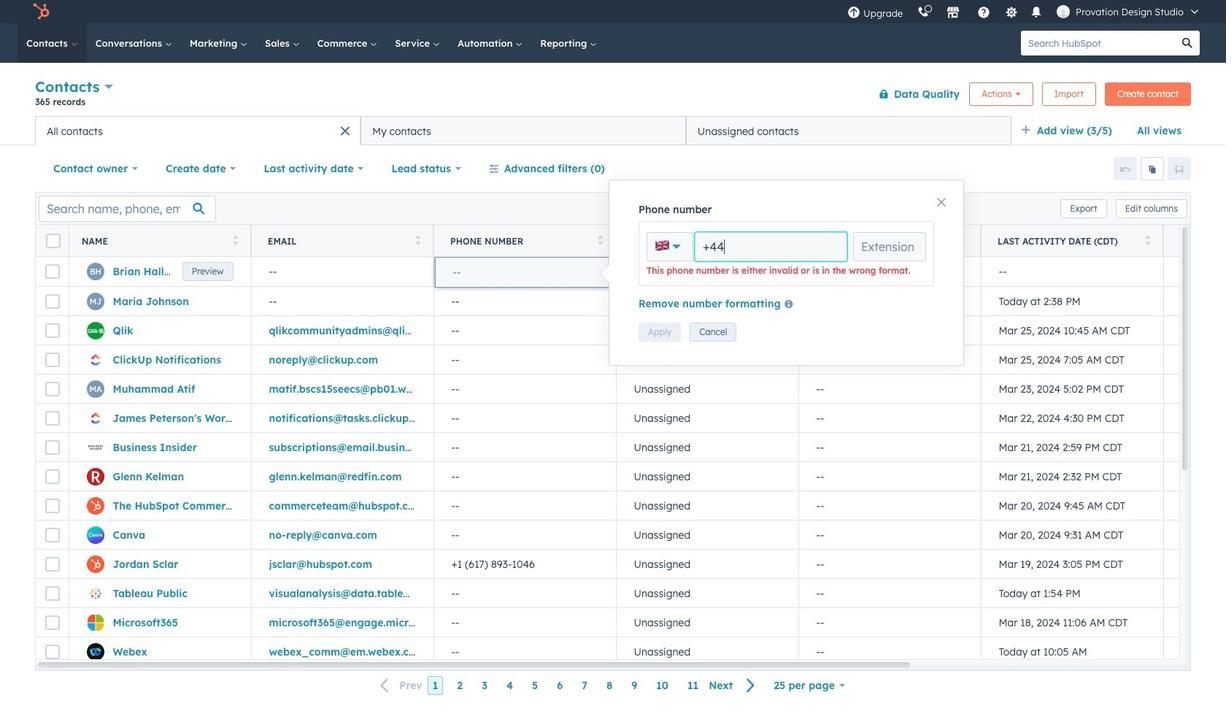 Task type: vqa. For each thing, say whether or not it's contained in the screenshot.
progress bar
no



Task type: describe. For each thing, give the bounding box(es) containing it.
james peterson image
[[1057, 5, 1071, 18]]

press to sort. image for first "press to sort." element from right
[[1145, 235, 1151, 245]]

2 press to sort. element from the left
[[415, 235, 421, 247]]

-- text field
[[453, 264, 597, 280]]

marketplaces image
[[947, 7, 960, 20]]

pagination navigation
[[372, 676, 765, 695]]

Extension text field
[[854, 232, 927, 261]]

close image
[[938, 198, 946, 207]]

4 press to sort. element from the left
[[780, 235, 786, 247]]

Search HubSpot search field
[[1022, 31, 1176, 55]]

5 press to sort. element from the left
[[1145, 235, 1151, 247]]



Task type: locate. For each thing, give the bounding box(es) containing it.
press to sort. image for fifth "press to sort." element from right
[[233, 235, 238, 245]]

3 press to sort. element from the left
[[598, 235, 603, 247]]

2 press to sort. image from the left
[[780, 235, 786, 245]]

1 press to sort. image from the left
[[233, 235, 238, 245]]

None telephone field
[[695, 232, 848, 261]]

0 horizontal spatial press to sort. image
[[233, 235, 238, 245]]

2 press to sort. image from the left
[[598, 235, 603, 245]]

banner
[[35, 75, 1192, 116]]

1 press to sort. element from the left
[[233, 235, 238, 247]]

press to sort. image for 2nd "press to sort." element from the right
[[780, 235, 786, 245]]

menu
[[841, 0, 1209, 23]]

press to sort. image
[[233, 235, 238, 245], [598, 235, 603, 245]]

1 horizontal spatial press to sort. image
[[780, 235, 786, 245]]

1 press to sort. image from the left
[[415, 235, 421, 245]]

0 horizontal spatial press to sort. image
[[415, 235, 421, 245]]

column header
[[799, 225, 982, 257]]

press to sort. image for 3rd "press to sort." element from right
[[598, 235, 603, 245]]

press to sort. image for fourth "press to sort." element from the right
[[415, 235, 421, 245]]

Search name, phone, email addresses, or company search field
[[39, 195, 216, 222]]

2 horizontal spatial press to sort. image
[[1145, 235, 1151, 245]]

press to sort. image
[[415, 235, 421, 245], [780, 235, 786, 245], [1145, 235, 1151, 245]]

3 press to sort. image from the left
[[1145, 235, 1151, 245]]

press to sort. element
[[233, 235, 238, 247], [415, 235, 421, 247], [598, 235, 603, 247], [780, 235, 786, 247], [1145, 235, 1151, 247]]

1 horizontal spatial press to sort. image
[[598, 235, 603, 245]]



